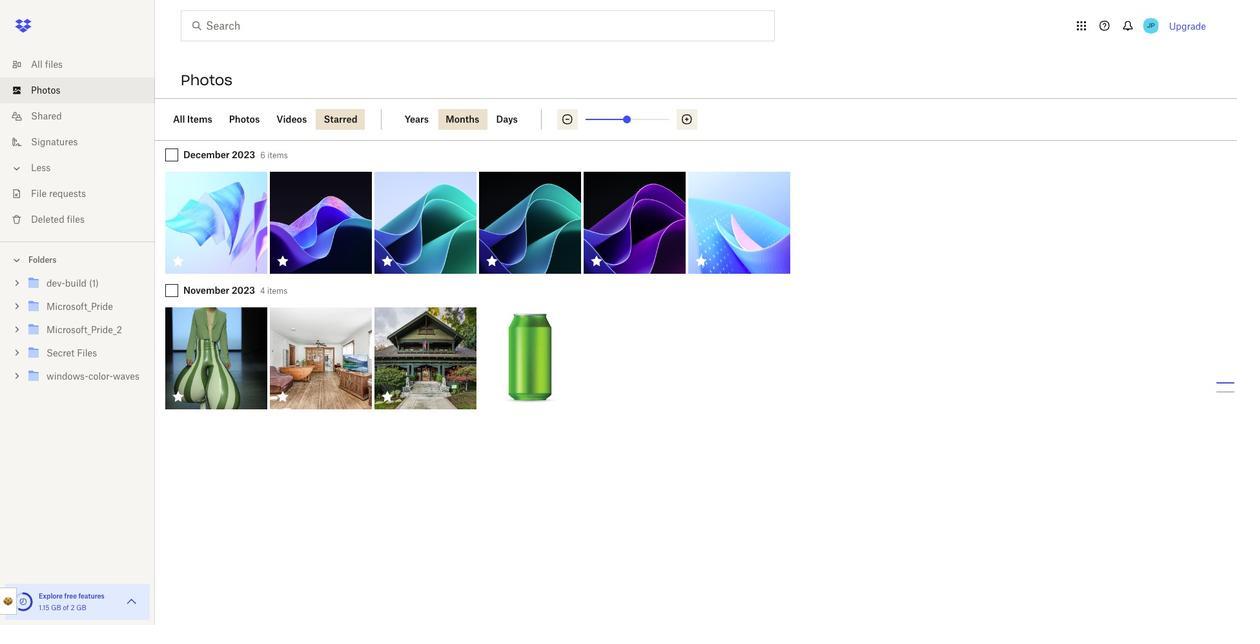 Task type: locate. For each thing, give the bounding box(es) containing it.
image - 52f9044b7e2655d26eb85c0b2abdc392-uncropped_scaled_within_1536_1152.webp 11/15/2023, 5:19:03 pm image
[[270, 307, 372, 409]]

2 tab list from the left
[[397, 109, 542, 130]]

less image
[[10, 162, 23, 175]]

photos up december 2023 6 items
[[229, 114, 260, 125]]

all for all items
[[173, 114, 185, 125]]

gb
[[51, 604, 61, 612], [76, 604, 86, 612]]

image - 05-blue_green_dm-4k.png 12/5/2023, 2:19:00 pm image
[[479, 172, 581, 274]]

all left items
[[173, 114, 185, 125]]

photos up items
[[181, 71, 233, 89]]

photos
[[181, 71, 233, 89], [31, 85, 60, 96], [229, 114, 260, 125]]

1 horizontal spatial files
[[67, 214, 85, 225]]

tab list containing years
[[397, 109, 542, 130]]

0 horizontal spatial files
[[45, 59, 63, 70]]

2023 left 4
[[232, 285, 255, 296]]

1 tab list from the left
[[165, 109, 381, 130]]

free
[[64, 592, 77, 600]]

gb left of
[[51, 604, 61, 612]]

gb right 2
[[76, 604, 86, 612]]

videos button
[[269, 109, 315, 130]]

november
[[183, 285, 229, 296]]

shared link
[[10, 103, 155, 129]]

0 horizontal spatial tab list
[[165, 109, 381, 130]]

image - 02-wave_dm-4k.png 12/5/2023, 2:19:13 pm image
[[270, 172, 372, 274]]

Search in folder "Dropbox" text field
[[206, 18, 748, 34]]

photos inside photos button
[[229, 114, 260, 125]]

starred
[[324, 114, 358, 125]]

file requests link
[[10, 181, 155, 207]]

less
[[31, 162, 51, 173]]

image - 05-blue_green_lm-4k.png 12/5/2023, 2:19:10 pm image
[[375, 172, 477, 274]]

all files link
[[10, 52, 155, 77]]

image - inflatable-pants-today-inline-200227-5.webp 11/15/2023, 5:19:04 pm image
[[165, 307, 267, 409]]

items right 4
[[267, 286, 288, 296]]

image - 06-blue_purple_dm-4k.png 12/5/2023, 2:18:47 pm image
[[584, 172, 686, 274]]

december
[[183, 149, 230, 160]]

starred button
[[316, 109, 365, 130]]

1.15
[[39, 604, 49, 612]]

image - 04-layers_lm-4k.png 12/5/2023, 2:18:36 pm image
[[688, 172, 790, 274]]

days button
[[489, 109, 526, 130]]

2
[[71, 604, 75, 612]]

2023 left 6
[[232, 149, 255, 160]]

files up photos list item on the left top of page
[[45, 59, 63, 70]]

days
[[496, 114, 518, 125]]

1 vertical spatial items
[[267, 286, 288, 296]]

1 horizontal spatial gb
[[76, 604, 86, 612]]

secret files link
[[26, 345, 145, 362]]

0 vertical spatial files
[[45, 59, 63, 70]]

file
[[31, 188, 47, 199]]

all down dropbox image in the left top of the page
[[31, 59, 43, 70]]

list
[[0, 44, 155, 242]]

1 horizontal spatial tab list
[[397, 109, 542, 130]]

secret files
[[46, 347, 97, 358]]

all
[[31, 59, 43, 70], [173, 114, 185, 125]]

items right 6
[[268, 150, 288, 160]]

all items
[[173, 114, 212, 125]]

all inside button
[[173, 114, 185, 125]]

6
[[260, 150, 265, 160]]

0 vertical spatial all
[[31, 59, 43, 70]]

files for deleted files
[[67, 214, 85, 225]]

microsoft_pride link
[[26, 298, 145, 316]]

deleted files link
[[10, 207, 155, 232]]

december 2023 6 items
[[183, 149, 288, 160]]

1 gb from the left
[[51, 604, 61, 612]]

files down file requests link
[[67, 214, 85, 225]]

windows-
[[46, 371, 88, 382]]

folders
[[28, 255, 57, 265]]

1 vertical spatial all
[[173, 114, 185, 125]]

1 vertical spatial files
[[67, 214, 85, 225]]

items inside december 2023 6 items
[[268, 150, 288, 160]]

all files
[[31, 59, 63, 70]]

1 vertical spatial 2023
[[232, 285, 255, 296]]

jp
[[1147, 21, 1155, 30]]

photos up shared
[[31, 85, 60, 96]]

waves
[[113, 371, 140, 382]]

folders button
[[0, 250, 155, 269]]

0 horizontal spatial all
[[31, 59, 43, 70]]

files inside "link"
[[67, 214, 85, 225]]

files
[[77, 347, 97, 358]]

group
[[0, 269, 155, 398]]

items for december 2023
[[268, 150, 288, 160]]

0 vertical spatial 2023
[[232, 149, 255, 160]]

dev-build (1)
[[46, 278, 99, 289]]

windows-color-waves
[[46, 371, 140, 382]]

0 vertical spatial items
[[268, 150, 288, 160]]

items
[[268, 150, 288, 160], [267, 286, 288, 296]]

file requests
[[31, 188, 86, 199]]

2023
[[232, 149, 255, 160], [232, 285, 255, 296]]

items inside november 2023 4 items
[[267, 286, 288, 296]]

2023 for november 2023
[[232, 285, 255, 296]]

photos list item
[[0, 77, 155, 103]]

0 horizontal spatial gb
[[51, 604, 61, 612]]

tab list
[[165, 109, 381, 130], [397, 109, 542, 130]]

1 horizontal spatial all
[[173, 114, 185, 125]]

files
[[45, 59, 63, 70], [67, 214, 85, 225]]



Task type: describe. For each thing, give the bounding box(es) containing it.
years button
[[397, 109, 437, 130]]

deleted
[[31, 214, 64, 225]]

image - istockphoto-610015062-612x612.jpg 11/15/2023, 5:19:03 pm image
[[479, 307, 581, 409]]

november 2023 4 items
[[183, 285, 288, 296]]

image - 03-devhome_lm-4k.png 12/5/2023, 2:19:43 pm image
[[165, 172, 267, 274]]

files for all files
[[45, 59, 63, 70]]

all items button
[[165, 109, 220, 130]]

microsoft_pride_2 link
[[26, 322, 145, 339]]

shared
[[31, 110, 62, 121]]

all for all files
[[31, 59, 43, 70]]

items for november 2023
[[267, 286, 288, 296]]

windows-color-waves link
[[26, 368, 145, 386]]

explore free features 1.15 gb of 2 gb
[[39, 592, 105, 612]]

quota usage element
[[13, 592, 34, 612]]

microsoft_pride
[[46, 301, 113, 312]]

upgrade link
[[1169, 20, 1206, 31]]

dev-build (1) link
[[26, 275, 145, 293]]

jp button
[[1141, 15, 1162, 36]]

(1)
[[89, 278, 99, 289]]

videos
[[277, 114, 307, 125]]

4
[[260, 286, 265, 296]]

features
[[78, 592, 105, 600]]

deleted files
[[31, 214, 85, 225]]

signatures link
[[10, 129, 155, 155]]

years
[[405, 114, 429, 125]]

group containing dev-build (1)
[[0, 269, 155, 398]]

of
[[63, 604, 69, 612]]

list containing all files
[[0, 44, 155, 242]]

upgrade
[[1169, 20, 1206, 31]]

2023 for december 2023
[[232, 149, 255, 160]]

microsoft_pride_2
[[46, 324, 122, 335]]

months button
[[438, 109, 487, 130]]

photos button
[[221, 109, 268, 130]]

secret
[[46, 347, 75, 358]]

explore
[[39, 592, 63, 600]]

months
[[446, 114, 479, 125]]

photos link
[[10, 77, 155, 103]]

dev-
[[46, 278, 65, 289]]

Photo Zoom Slider range field
[[586, 119, 669, 120]]

color-
[[88, 371, 113, 382]]

tab list containing all items
[[165, 109, 381, 130]]

dropbox image
[[10, 13, 36, 39]]

image - 4570_university_ave____pierre_galant_1.0.jpg 11/15/2023, 5:19:03 pm image
[[375, 307, 477, 409]]

photos inside "photos" link
[[31, 85, 60, 96]]

2 gb from the left
[[76, 604, 86, 612]]

signatures
[[31, 136, 78, 147]]

requests
[[49, 188, 86, 199]]

items
[[187, 114, 212, 125]]

build
[[65, 278, 87, 289]]



Task type: vqa. For each thing, say whether or not it's contained in the screenshot.
the files within the 'All files' LINK
yes



